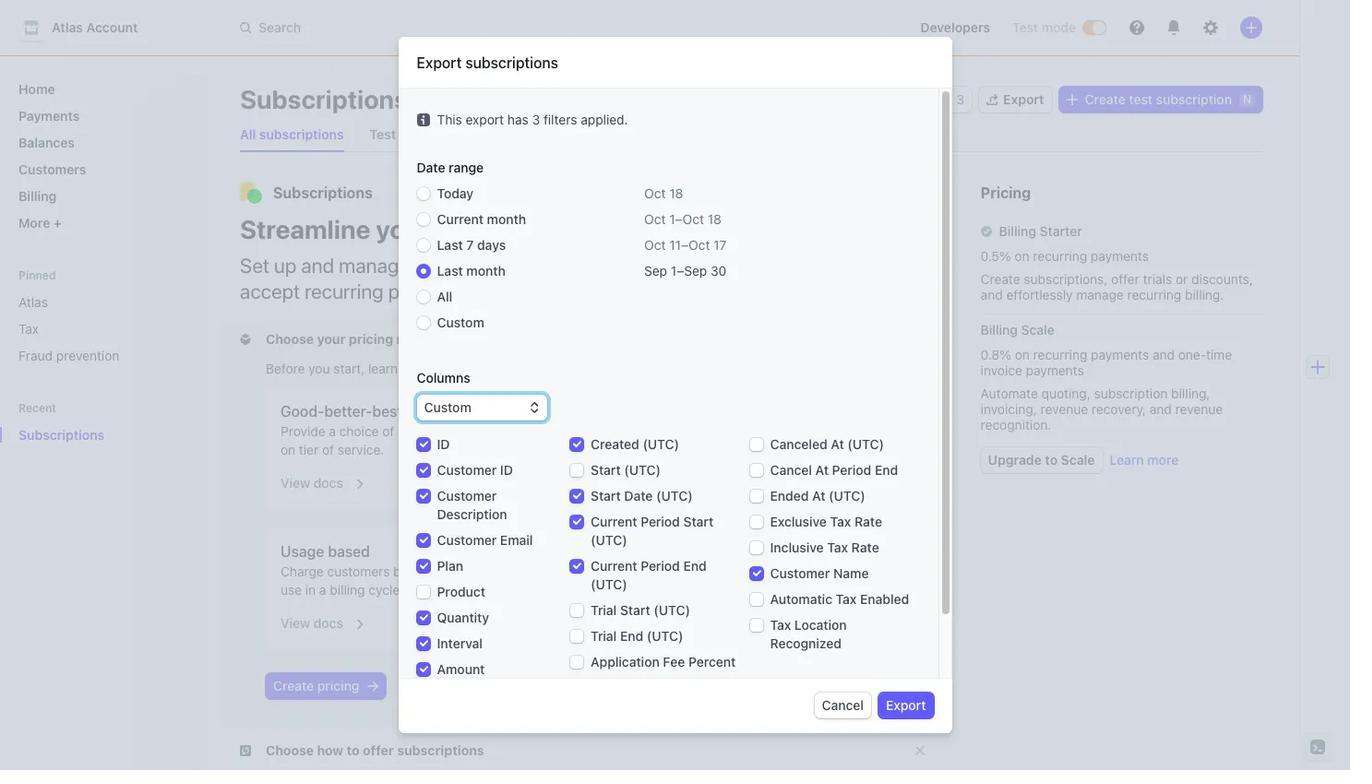 Task type: vqa. For each thing, say whether or not it's contained in the screenshot.
more within Streamline your billing workflows Set up and manage your billing operations to capture more revenue and accept recurring payments globally.
yes



Task type: describe. For each thing, give the bounding box(es) containing it.
revenue inside streamline your billing workflows set up and manage your billing operations to capture more revenue and accept recurring payments globally.
[[755, 254, 825, 278]]

subscriptions for all subscriptions
[[259, 126, 344, 142]]

(utc) left by
[[643, 437, 680, 452]]

billing for billing scale 0.8% on recurring payments and one-time invoice payments automate quoting, subscription billing, invoicing, revenue recovery, and revenue recognition.
[[981, 322, 1018, 338]]

subscriptions,
[[1024, 271, 1108, 287]]

a inside usage based charge customers based on how much they use in a billing cycle.
[[319, 583, 326, 598]]

recurring left billing.
[[1128, 287, 1182, 303]]

billing link
[[11, 181, 188, 211]]

application fee percent
[[591, 655, 736, 670]]

17
[[714, 237, 727, 253]]

payments inside streamline your billing workflows set up and manage your billing operations to capture more revenue and accept recurring payments globally.
[[388, 280, 475, 304]]

balances
[[18, 135, 75, 150]]

last month
[[437, 263, 506, 279]]

0 vertical spatial subscription
[[1157, 91, 1233, 107]]

exclusive
[[771, 514, 827, 530]]

model.
[[710, 583, 751, 598]]

common
[[439, 361, 491, 377]]

oct up oct 11 – oct 17
[[683, 211, 704, 227]]

usage
[[281, 544, 324, 560]]

2 vertical spatial end
[[620, 629, 644, 644]]

at for cancel
[[816, 463, 829, 478]]

view down using at the bottom
[[597, 475, 626, 491]]

date range
[[417, 160, 484, 175]]

all subscriptions link
[[233, 122, 351, 148]]

0 horizontal spatial 18
[[670, 186, 684, 201]]

view for other pricing model
[[597, 616, 626, 632]]

create for create pricing
[[273, 679, 314, 694]]

30
[[711, 263, 727, 279]]

fee
[[663, 655, 685, 670]]

created
[[591, 437, 640, 452]]

last for last month
[[437, 263, 463, 279]]

recent navigation links element
[[0, 401, 203, 451]]

test for test clocks
[[370, 126, 396, 142]]

payments up the "quoting,"
[[1026, 363, 1085, 379]]

view docs button for other pricing model
[[586, 604, 682, 637]]

better-
[[324, 403, 373, 420]]

start date (utc)
[[591, 488, 693, 504]]

on inside usage based charge customers based on how much they use in a billing cycle.
[[433, 564, 448, 580]]

1 horizontal spatial export button
[[980, 87, 1052, 113]]

1 sep from the left
[[644, 263, 668, 279]]

home
[[18, 81, 55, 97]]

billing inside usage based charge customers based on how much they use in a billing cycle.
[[330, 583, 365, 598]]

rate for exclusive tax rate
[[855, 514, 883, 530]]

to inside the other pricing model see products and prices guidance to help shape your pricing model.
[[804, 564, 816, 580]]

learn more link
[[1110, 451, 1179, 470]]

product
[[437, 584, 486, 600]]

view for usage based
[[281, 616, 310, 632]]

view docs down using at the bottom
[[597, 475, 659, 491]]

billing for billing starter
[[1000, 223, 1037, 239]]

mode
[[1042, 19, 1077, 35]]

create for create test subscription
[[1085, 91, 1126, 107]]

determine
[[597, 424, 659, 439]]

payments link
[[11, 101, 188, 131]]

before you start, learn about common recurring pricing models.
[[266, 361, 644, 377]]

more
[[18, 215, 53, 231]]

0 vertical spatial subscriptions
[[240, 84, 408, 114]]

recurring right common
[[495, 361, 549, 377]]

determine price by the number of people using a subscription.
[[597, 424, 842, 458]]

create test subscription
[[1085, 91, 1233, 107]]

recurring inside billing scale 0.8% on recurring payments and one-time invoice payments automate quoting, subscription billing, invoicing, revenue recovery, and revenue recognition.
[[1034, 347, 1088, 363]]

help
[[819, 564, 845, 580]]

view docs button for usage based
[[270, 604, 366, 637]]

tier
[[299, 442, 319, 458]]

oct 18
[[644, 186, 684, 201]]

recognized
[[771, 636, 842, 652]]

cancel button
[[815, 693, 872, 719]]

cancel for cancel
[[822, 698, 864, 714]]

oct 1 – oct 18
[[644, 211, 722, 227]]

this export has 3 filters applied.
[[437, 112, 628, 127]]

customers
[[18, 162, 86, 177]]

all for all subscriptions
[[240, 126, 256, 142]]

current period end (utc)
[[591, 559, 707, 593]]

your left 7
[[376, 214, 430, 245]]

choose your pricing model
[[266, 331, 436, 347]]

a inside 'good-better-best provide a choice of escalating prices, based on tier of service.'
[[329, 424, 336, 439]]

good-better-best provide a choice of escalating prices, based on tier of service.
[[281, 403, 543, 458]]

1 vertical spatial export
[[1004, 91, 1045, 107]]

start inside current period start (utc)
[[684, 514, 714, 530]]

atlas for atlas
[[18, 295, 48, 310]]

customer for customer id
[[437, 463, 497, 478]]

subscriptions inside subscriptions link
[[18, 427, 105, 443]]

test
[[1129, 91, 1153, 107]]

pinned element
[[11, 287, 188, 371]]

customer for customer description
[[437, 488, 497, 504]]

(utc) up the cancel at period end on the bottom of page
[[848, 437, 884, 452]]

fraud prevention link
[[11, 341, 188, 371]]

period for end
[[641, 559, 680, 574]]

Search search field
[[229, 11, 750, 45]]

recent
[[18, 402, 56, 415]]

much
[[480, 564, 513, 580]]

last for last 7 days
[[437, 237, 463, 253]]

on inside billing scale 0.8% on recurring payments and one-time invoice payments automate quoting, subscription billing, invoicing, revenue recovery, and revenue recognition.
[[1015, 347, 1030, 363]]

billing starter
[[1000, 223, 1083, 239]]

docs for usage based
[[314, 616, 343, 632]]

docs down "created (utc)"
[[630, 475, 659, 491]]

(utc) up current period start (utc)
[[656, 488, 693, 504]]

subscriptions for export subscriptions
[[466, 54, 559, 71]]

using
[[597, 442, 629, 458]]

best
[[372, 403, 403, 420]]

days
[[477, 237, 506, 253]]

tax inside pinned "element"
[[18, 321, 39, 337]]

provide
[[281, 424, 326, 439]]

(utc) inside the current period end (utc)
[[591, 577, 628, 593]]

exclusive tax rate
[[771, 514, 883, 530]]

fraud
[[18, 348, 53, 364]]

1 vertical spatial more
[[1148, 452, 1179, 468]]

all subscriptions
[[240, 126, 344, 142]]

trial for trial start (utc)
[[591, 603, 617, 619]]

view docs button down "created (utc)"
[[586, 463, 682, 497]]

1 for sep 1
[[671, 263, 677, 279]]

use
[[281, 583, 302, 598]]

billing scale 0.8% on recurring payments and one-time invoice payments automate quoting, subscription billing, invoicing, revenue recovery, and revenue recognition.
[[981, 322, 1233, 433]]

billing,
[[1172, 386, 1211, 402]]

prices
[[705, 564, 742, 580]]

streamline your billing workflows set up and manage your billing operations to capture more revenue and accept recurring payments globally.
[[240, 214, 863, 304]]

at for ended
[[813, 488, 826, 504]]

test clocks
[[370, 126, 439, 142]]

fraud prevention
[[18, 348, 119, 364]]

how
[[452, 564, 476, 580]]

tax for inclusive
[[827, 540, 848, 556]]

plan
[[437, 559, 464, 574]]

manage inside streamline your billing workflows set up and manage your billing operations to capture more revenue and accept recurring payments globally.
[[339, 254, 410, 278]]

1 horizontal spatial of
[[382, 424, 395, 439]]

based inside 'good-better-best provide a choice of escalating prices, based on tier of service.'
[[506, 424, 543, 439]]

current for current period start (utc)
[[591, 514, 638, 530]]

1 horizontal spatial revenue
[[1041, 402, 1089, 417]]

oct 11 – oct 17
[[644, 237, 727, 253]]

developers link
[[913, 13, 998, 42]]

2 vertical spatial export
[[886, 698, 926, 714]]

tax inside tax location recognized
[[771, 618, 791, 633]]

time
[[1207, 347, 1233, 363]]

price
[[662, 424, 692, 439]]

1 vertical spatial export button
[[879, 693, 934, 719]]

location
[[795, 618, 847, 633]]

one-
[[1179, 347, 1207, 363]]

month for current month
[[487, 211, 526, 227]]

good-
[[281, 403, 324, 420]]

has
[[508, 112, 529, 127]]

and inside 0.5% on recurring payments create subscriptions, offer trials or discounts, and effortlessly manage recurring billing.
[[981, 287, 1003, 303]]

on inside 'good-better-best provide a choice of escalating prices, based on tier of service.'
[[281, 442, 296, 458]]

choice
[[340, 424, 379, 439]]

svg image
[[1067, 94, 1078, 105]]

customer name
[[771, 566, 869, 582]]

period for start
[[641, 514, 680, 530]]

escalating
[[398, 424, 459, 439]]

1 horizontal spatial 18
[[708, 211, 722, 227]]

at for canceled
[[831, 437, 844, 452]]

test for test mode
[[1013, 19, 1039, 35]]

view for good-better-best
[[281, 475, 310, 491]]

shape
[[597, 583, 633, 598]]

0 horizontal spatial export
[[417, 54, 462, 71]]

month for last month
[[467, 263, 506, 279]]

and inside the other pricing model see products and prices guidance to help shape your pricing model.
[[680, 564, 702, 580]]

current period start (utc)
[[591, 514, 714, 548]]

invoicing,
[[981, 402, 1037, 417]]

1 vertical spatial 3
[[532, 112, 540, 127]]

account
[[86, 19, 138, 35]]

scale inside billing scale 0.8% on recurring payments and one-time invoice payments automate quoting, subscription billing, invoicing, revenue recovery, and revenue recognition.
[[1022, 322, 1055, 338]]

model inside the other pricing model see products and prices guidance to help shape your pricing model.
[[691, 544, 733, 560]]

1 vertical spatial based
[[328, 544, 370, 560]]

pricing inside create pricing link
[[317, 679, 360, 694]]

cycle.
[[369, 583, 404, 598]]

7
[[467, 237, 474, 253]]

1 horizontal spatial date
[[625, 488, 653, 504]]

start down start (utc)
[[591, 488, 621, 504]]

pinned
[[18, 269, 56, 283]]

customer email
[[437, 533, 533, 548]]

columns
[[417, 370, 471, 386]]

choose your pricing model button
[[240, 331, 440, 349]]

effortlessly
[[1007, 287, 1073, 303]]

view docs for usage based
[[281, 616, 343, 632]]

0 vertical spatial id
[[437, 437, 450, 452]]

or
[[1176, 271, 1189, 287]]

start down using at the bottom
[[591, 463, 621, 478]]

trials
[[1144, 271, 1173, 287]]

payments up recovery,
[[1091, 347, 1150, 363]]



Task type: locate. For each thing, give the bounding box(es) containing it.
billing up 0.5%
[[1000, 223, 1037, 239]]

prevention
[[56, 348, 119, 364]]

18 up oct 1 – oct 18
[[670, 186, 684, 201]]

start up the other pricing model see products and prices guidance to help shape your pricing model.
[[684, 514, 714, 530]]

customer id
[[437, 463, 513, 478]]

tab list containing all subscriptions
[[233, 118, 1263, 152]]

1 vertical spatial month
[[467, 263, 506, 279]]

of down best
[[382, 424, 395, 439]]

last down last 7 days
[[437, 263, 463, 279]]

1 vertical spatial cancel
[[822, 698, 864, 714]]

0 horizontal spatial more
[[705, 254, 750, 278]]

at
[[831, 437, 844, 452], [816, 463, 829, 478], [813, 488, 826, 504]]

manage
[[339, 254, 410, 278], [1077, 287, 1124, 303]]

2 horizontal spatial based
[[506, 424, 543, 439]]

sep down oct 11 – oct 17
[[644, 263, 668, 279]]

billing inside core navigation links element
[[18, 188, 57, 204]]

(utc) down other
[[591, 577, 628, 593]]

model inside choose your pricing model dropdown button
[[397, 331, 436, 347]]

0 vertical spatial 1
[[670, 211, 675, 227]]

pinned navigation links element
[[11, 268, 188, 371]]

1 horizontal spatial more
[[1148, 452, 1179, 468]]

based up customers
[[328, 544, 370, 560]]

a inside determine price by the number of people using a subscription.
[[632, 442, 639, 458]]

0 vertical spatial export button
[[980, 87, 1052, 113]]

month down 'days' on the left top
[[467, 263, 506, 279]]

customer up "customer description" on the left bottom of the page
[[437, 463, 497, 478]]

1 horizontal spatial test
[[1013, 19, 1039, 35]]

0 vertical spatial period
[[832, 463, 872, 478]]

– for oct 17
[[681, 237, 689, 253]]

1 vertical spatial –
[[681, 237, 689, 253]]

subscription right test
[[1157, 91, 1233, 107]]

upgrade to scale
[[989, 452, 1095, 468]]

offer
[[1112, 271, 1140, 287]]

date
[[417, 160, 445, 175], [625, 488, 653, 504]]

view down tier
[[281, 475, 310, 491]]

atlas for atlas account
[[52, 19, 83, 35]]

1 vertical spatial create
[[981, 271, 1021, 287]]

filters
[[544, 112, 577, 127]]

0 vertical spatial cancel
[[771, 463, 812, 478]]

invoice
[[981, 363, 1023, 379]]

0 horizontal spatial id
[[437, 437, 450, 452]]

svg image inside choose your pricing model dropdown button
[[240, 334, 251, 345]]

view docs button for good-better-best
[[270, 463, 366, 497]]

operations
[[514, 254, 607, 278]]

0 vertical spatial based
[[506, 424, 543, 439]]

1 vertical spatial end
[[684, 559, 707, 574]]

– up 11
[[675, 211, 683, 227]]

– up sep 1 – sep 30
[[681, 237, 689, 253]]

tax up fraud
[[18, 321, 39, 337]]

1 vertical spatial billing
[[458, 254, 509, 278]]

custom
[[437, 315, 485, 331]]

subscription inside billing scale 0.8% on recurring payments and one-time invoice payments automate quoting, subscription billing, invoicing, revenue recovery, and revenue recognition.
[[1095, 386, 1168, 402]]

period inside current period start (utc)
[[641, 514, 680, 530]]

view docs for good-better-best
[[281, 475, 343, 491]]

1 horizontal spatial id
[[500, 463, 513, 478]]

0 horizontal spatial scale
[[1022, 322, 1055, 338]]

date left the range
[[417, 160, 445, 175]]

customer for customer email
[[437, 533, 497, 548]]

0 vertical spatial 18
[[670, 186, 684, 201]]

current up shape
[[591, 559, 638, 574]]

(utc) down the current period end (utc)
[[654, 603, 691, 619]]

1 last from the top
[[437, 237, 463, 253]]

1 trial from the top
[[591, 603, 617, 619]]

period down the start date (utc)
[[641, 514, 680, 530]]

1 vertical spatial to
[[1046, 452, 1058, 468]]

rate up name
[[852, 540, 880, 556]]

0 horizontal spatial model
[[397, 331, 436, 347]]

manage up choose your pricing model
[[339, 254, 410, 278]]

interval
[[437, 636, 483, 652]]

atlas inside pinned "element"
[[18, 295, 48, 310]]

tax up help
[[827, 540, 848, 556]]

sep left 30
[[684, 263, 707, 279]]

2 horizontal spatial end
[[875, 463, 899, 478]]

period inside the current period end (utc)
[[641, 559, 680, 574]]

0 vertical spatial to
[[612, 254, 629, 278]]

billing up 0.8%
[[981, 322, 1018, 338]]

inclusive
[[771, 540, 824, 556]]

revenue right 30
[[755, 254, 825, 278]]

recognition.
[[981, 417, 1052, 433]]

svg image right create pricing
[[367, 681, 378, 693]]

choose
[[266, 331, 314, 347]]

docs up application fee percent
[[630, 616, 659, 632]]

1 vertical spatial period
[[641, 514, 680, 530]]

based right prices,
[[506, 424, 543, 439]]

2 trial from the top
[[591, 629, 617, 644]]

on right 0.8%
[[1015, 347, 1030, 363]]

export
[[466, 112, 504, 127]]

model up about
[[397, 331, 436, 347]]

id
[[437, 437, 450, 452], [500, 463, 513, 478]]

2 vertical spatial based
[[393, 564, 430, 580]]

billing down today
[[436, 214, 509, 245]]

0 vertical spatial at
[[831, 437, 844, 452]]

view docs for other pricing model
[[597, 616, 659, 632]]

current for current month
[[437, 211, 484, 227]]

payments up the offer
[[1091, 248, 1149, 264]]

created (utc)
[[591, 437, 680, 452]]

0 horizontal spatial all
[[240, 126, 256, 142]]

to left capture
[[612, 254, 629, 278]]

atlas account button
[[18, 15, 156, 41]]

manage inside 0.5% on recurring payments create subscriptions, offer trials or discounts, and effortlessly manage recurring billing.
[[1077, 287, 1124, 303]]

1 vertical spatial svg image
[[367, 681, 378, 693]]

2 horizontal spatial to
[[1046, 452, 1058, 468]]

scale left learn
[[1061, 452, 1095, 468]]

more inside streamline your billing workflows set up and manage your billing operations to capture more revenue and accept recurring payments globally.
[[705, 254, 750, 278]]

current for current period end (utc)
[[591, 559, 638, 574]]

billing for billing
[[18, 188, 57, 204]]

subscription.
[[643, 442, 720, 458]]

0 vertical spatial current
[[437, 211, 484, 227]]

1 vertical spatial subscription
[[1095, 386, 1168, 402]]

1 horizontal spatial create
[[981, 271, 1021, 287]]

trial down shape
[[591, 603, 617, 619]]

0 vertical spatial test
[[1013, 19, 1039, 35]]

on inside 0.5% on recurring payments create subscriptions, offer trials or discounts, and effortlessly manage recurring billing.
[[1015, 248, 1030, 264]]

customers link
[[11, 154, 188, 185]]

sep 1 – sep 30
[[644, 263, 727, 279]]

– down oct 11 – oct 17
[[677, 263, 684, 279]]

developers
[[921, 19, 991, 35]]

svg image left choose
[[240, 334, 251, 345]]

subscriptions inside all subscriptions link
[[259, 126, 344, 142]]

current inside current period start (utc)
[[591, 514, 638, 530]]

2 vertical spatial a
[[319, 583, 326, 598]]

to right upgrade
[[1046, 452, 1058, 468]]

cancel up ended
[[771, 463, 812, 478]]

1 vertical spatial test
[[370, 126, 396, 142]]

– for oct 18
[[675, 211, 683, 227]]

on left tier
[[281, 442, 296, 458]]

scale inside button
[[1061, 452, 1095, 468]]

the
[[713, 424, 733, 439]]

export button left svg image
[[980, 87, 1052, 113]]

export subscriptions
[[417, 54, 559, 71]]

1 vertical spatial at
[[816, 463, 829, 478]]

customer down "description"
[[437, 533, 497, 548]]

model
[[397, 331, 436, 347], [691, 544, 733, 560]]

subscriptions down recent at the left bottom
[[18, 427, 105, 443]]

(utc) up see
[[591, 533, 628, 548]]

billing down 'days' on the left top
[[458, 254, 509, 278]]

ended
[[771, 488, 809, 504]]

payments up custom
[[388, 280, 475, 304]]

0 vertical spatial model
[[397, 331, 436, 347]]

a down determine
[[632, 442, 639, 458]]

test clocks link
[[362, 122, 447, 148]]

your down last 7 days
[[415, 254, 453, 278]]

id down prices,
[[500, 463, 513, 478]]

0 vertical spatial manage
[[339, 254, 410, 278]]

0 vertical spatial last
[[437, 237, 463, 253]]

1 vertical spatial id
[[500, 463, 513, 478]]

learn
[[368, 361, 398, 377]]

your up you on the top left of the page
[[317, 331, 346, 347]]

(utc) up the start date (utc)
[[625, 463, 661, 478]]

they
[[516, 564, 543, 580]]

2 horizontal spatial create
[[1085, 91, 1126, 107]]

period down current period start (utc)
[[641, 559, 680, 574]]

atlas down pinned
[[18, 295, 48, 310]]

at up the cancel at period end on the bottom of page
[[831, 437, 844, 452]]

recurring up choose your pricing model
[[305, 280, 384, 304]]

0 vertical spatial end
[[875, 463, 899, 478]]

last left 7
[[437, 237, 463, 253]]

cancel inside button
[[822, 698, 864, 714]]

payments inside 0.5% on recurring payments create subscriptions, offer trials or discounts, and effortlessly manage recurring billing.
[[1091, 248, 1149, 264]]

start,
[[334, 361, 365, 377]]

oct up oct 1 – oct 18
[[644, 186, 666, 201]]

0 vertical spatial billing
[[436, 214, 509, 245]]

recurring up the "quoting,"
[[1034, 347, 1088, 363]]

0 vertical spatial subscriptions
[[466, 54, 559, 71]]

0 vertical spatial export
[[417, 54, 462, 71]]

more
[[705, 254, 750, 278], [1148, 452, 1179, 468]]

view docs
[[281, 475, 343, 491], [597, 475, 659, 491], [281, 616, 343, 632], [597, 616, 659, 632]]

(utc) up application fee percent
[[647, 629, 684, 644]]

1 vertical spatial manage
[[1077, 287, 1124, 303]]

streamline
[[240, 214, 371, 245]]

all
[[240, 126, 256, 142], [437, 289, 453, 305]]

1 horizontal spatial end
[[684, 559, 707, 574]]

charge
[[281, 564, 324, 580]]

1
[[670, 211, 675, 227], [671, 263, 677, 279]]

0 horizontal spatial subscriptions
[[259, 126, 344, 142]]

start up 'trial end (utc)'
[[620, 603, 651, 619]]

export
[[417, 54, 462, 71], [1004, 91, 1045, 107], [886, 698, 926, 714]]

trial for trial end (utc)
[[591, 629, 617, 644]]

revenue down one-
[[1176, 402, 1223, 417]]

clocks
[[400, 126, 439, 142]]

0 vertical spatial month
[[487, 211, 526, 227]]

customer inside "customer description"
[[437, 488, 497, 504]]

in
[[305, 583, 316, 598]]

ended at (utc)
[[771, 488, 866, 504]]

see
[[597, 564, 619, 580]]

0 horizontal spatial of
[[322, 442, 334, 458]]

0 vertical spatial date
[[417, 160, 445, 175]]

your inside the other pricing model see products and prices guidance to help shape your pricing model.
[[636, 583, 663, 598]]

3 right has
[[532, 112, 540, 127]]

oct
[[644, 186, 666, 201], [644, 211, 666, 227], [683, 211, 704, 227], [644, 237, 666, 253], [689, 237, 710, 253]]

0 vertical spatial rate
[[855, 514, 883, 530]]

all for all
[[437, 289, 453, 305]]

1 horizontal spatial to
[[804, 564, 816, 580]]

svg image inside create pricing link
[[367, 681, 378, 693]]

more down 17
[[705, 254, 750, 278]]

rate up inclusive tax rate
[[855, 514, 883, 530]]

tax location recognized
[[771, 618, 847, 652]]

docs for good-better-best
[[314, 475, 343, 491]]

pricing
[[349, 331, 393, 347], [552, 361, 593, 377], [640, 544, 687, 560], [666, 583, 707, 598], [317, 679, 360, 694]]

oct for 11
[[644, 237, 666, 253]]

1 horizontal spatial scale
[[1061, 452, 1095, 468]]

cancel for cancel at period end
[[771, 463, 812, 478]]

service.
[[338, 442, 384, 458]]

tax for exclusive
[[831, 514, 852, 530]]

current up other
[[591, 514, 638, 530]]

0 vertical spatial a
[[329, 424, 336, 439]]

you
[[309, 361, 330, 377]]

oct left 11
[[644, 237, 666, 253]]

1 for oct 1
[[670, 211, 675, 227]]

current inside the current period end (utc)
[[591, 559, 638, 574]]

test left clocks
[[370, 126, 396, 142]]

2 last from the top
[[437, 263, 463, 279]]

(utc) down the cancel at period end on the bottom of page
[[829, 488, 866, 504]]

svg image
[[240, 334, 251, 345], [367, 681, 378, 693]]

1 vertical spatial last
[[437, 263, 463, 279]]

other
[[597, 544, 636, 560]]

customer for customer name
[[771, 566, 830, 582]]

end inside the current period end (utc)
[[684, 559, 707, 574]]

view docs down tier
[[281, 475, 343, 491]]

upgrade
[[989, 452, 1042, 468]]

docs for other pricing model
[[630, 616, 659, 632]]

products
[[623, 564, 676, 580]]

0 vertical spatial trial
[[591, 603, 617, 619]]

current down today
[[437, 211, 484, 227]]

2 vertical spatial at
[[813, 488, 826, 504]]

1 vertical spatial current
[[591, 514, 638, 530]]

2 horizontal spatial of
[[786, 424, 798, 439]]

1 vertical spatial rate
[[852, 540, 880, 556]]

1 horizontal spatial model
[[691, 544, 733, 560]]

your inside dropdown button
[[317, 331, 346, 347]]

usage based charge customers based on how much they use in a billing cycle.
[[281, 544, 543, 598]]

test mode
[[1013, 19, 1077, 35]]

payments
[[18, 108, 80, 124]]

oct for 1
[[644, 211, 666, 227]]

subscriptions up all subscriptions
[[240, 84, 408, 114]]

0.5%
[[981, 248, 1012, 264]]

0 horizontal spatial date
[[417, 160, 445, 175]]

1 vertical spatial 18
[[708, 211, 722, 227]]

n
[[1244, 92, 1252, 106]]

0 vertical spatial more
[[705, 254, 750, 278]]

1 vertical spatial all
[[437, 289, 453, 305]]

atlas inside button
[[52, 19, 83, 35]]

billing down customers
[[330, 583, 365, 598]]

cancel down the recognized at the right
[[822, 698, 864, 714]]

to inside button
[[1046, 452, 1058, 468]]

and
[[301, 254, 334, 278], [830, 254, 863, 278], [981, 287, 1003, 303], [1153, 347, 1175, 363], [1150, 402, 1172, 417], [680, 564, 702, 580]]

11
[[670, 237, 681, 253]]

tax up the recognized at the right
[[771, 618, 791, 633]]

recurring up subscriptions,
[[1033, 248, 1088, 264]]

docs down tier
[[314, 475, 343, 491]]

0 horizontal spatial svg image
[[240, 334, 251, 345]]

quantity
[[437, 610, 489, 626]]

on right 0.5%
[[1015, 248, 1030, 264]]

billing inside billing scale 0.8% on recurring payments and one-time invoice payments automate quoting, subscription billing, invoicing, revenue recovery, and revenue recognition.
[[981, 322, 1018, 338]]

– for sep 30
[[677, 263, 684, 279]]

to inside streamline your billing workflows set up and manage your billing operations to capture more revenue and accept recurring payments globally.
[[612, 254, 629, 278]]

pricing inside choose your pricing model dropdown button
[[349, 331, 393, 347]]

of left the 'people'
[[786, 424, 798, 439]]

tab list
[[233, 118, 1263, 152]]

1 horizontal spatial cancel
[[822, 698, 864, 714]]

0 horizontal spatial revenue
[[755, 254, 825, 278]]

oct down oct 18 on the top of the page
[[644, 211, 666, 227]]

search
[[259, 19, 301, 35]]

2 sep from the left
[[684, 263, 707, 279]]

starter
[[1040, 223, 1083, 239]]

(utc) inside current period start (utc)
[[591, 533, 628, 548]]

2 vertical spatial billing
[[330, 583, 365, 598]]

1 horizontal spatial subscriptions
[[466, 54, 559, 71]]

of inside determine price by the number of people using a subscription.
[[786, 424, 798, 439]]

customer up "automatic"
[[771, 566, 830, 582]]

period
[[832, 463, 872, 478], [641, 514, 680, 530], [641, 559, 680, 574]]

test left mode
[[1013, 19, 1039, 35]]

test
[[1013, 19, 1039, 35], [370, 126, 396, 142]]

2 horizontal spatial export
[[1004, 91, 1045, 107]]

1 horizontal spatial all
[[437, 289, 453, 305]]

scale down effortlessly
[[1022, 322, 1055, 338]]

recurring inside streamline your billing workflows set up and manage your billing operations to capture more revenue and accept recurring payments globally.
[[305, 280, 384, 304]]

subscription left billing,
[[1095, 386, 1168, 402]]

0 vertical spatial billing
[[18, 188, 57, 204]]

revenue
[[755, 254, 825, 278], [1041, 402, 1089, 417], [1176, 402, 1223, 417]]

application
[[591, 655, 660, 670]]

customer
[[437, 463, 497, 478], [437, 488, 497, 504], [437, 533, 497, 548], [771, 566, 830, 582]]

oct for 18
[[644, 186, 666, 201]]

0 horizontal spatial test
[[370, 126, 396, 142]]

export up this
[[417, 54, 462, 71]]

tax for automatic
[[836, 592, 857, 608]]

billing
[[18, 188, 57, 204], [1000, 223, 1037, 239], [981, 322, 1018, 338]]

1 horizontal spatial atlas
[[52, 19, 83, 35]]

rate for inclusive tax rate
[[852, 540, 880, 556]]

create inside 0.5% on recurring payments create subscriptions, offer trials or discounts, and effortlessly manage recurring billing.
[[981, 271, 1021, 287]]

0 vertical spatial scale
[[1022, 322, 1055, 338]]

oct left 17
[[689, 237, 710, 253]]

2 horizontal spatial revenue
[[1176, 402, 1223, 417]]

core navigation links element
[[11, 74, 188, 238]]

id up customer id
[[437, 437, 450, 452]]

svg image for choose your pricing model
[[240, 334, 251, 345]]

1 vertical spatial date
[[625, 488, 653, 504]]

automate
[[981, 386, 1039, 402]]

0 horizontal spatial manage
[[339, 254, 410, 278]]

applied.
[[581, 112, 628, 127]]

0 vertical spatial –
[[675, 211, 683, 227]]

2 vertical spatial –
[[677, 263, 684, 279]]

2 vertical spatial current
[[591, 559, 638, 574]]

at up the exclusive tax rate
[[813, 488, 826, 504]]

0 vertical spatial atlas
[[52, 19, 83, 35]]

svg image for create pricing
[[367, 681, 378, 693]]

2 vertical spatial create
[[273, 679, 314, 694]]

1 vertical spatial subscriptions
[[273, 185, 373, 201]]

1 vertical spatial model
[[691, 544, 733, 560]]

to left help
[[804, 564, 816, 580]]

balances link
[[11, 127, 188, 158]]

0 horizontal spatial export button
[[879, 693, 934, 719]]

trial start (utc)
[[591, 603, 691, 619]]

1 horizontal spatial 3
[[957, 91, 965, 107]]

end right products on the bottom of the page
[[684, 559, 707, 574]]

last 7 days
[[437, 237, 506, 253]]

trial up application
[[591, 629, 617, 644]]

recovery,
[[1092, 402, 1147, 417]]

0 vertical spatial 3
[[957, 91, 965, 107]]

1 horizontal spatial manage
[[1077, 287, 1124, 303]]

on left how
[[433, 564, 448, 580]]



